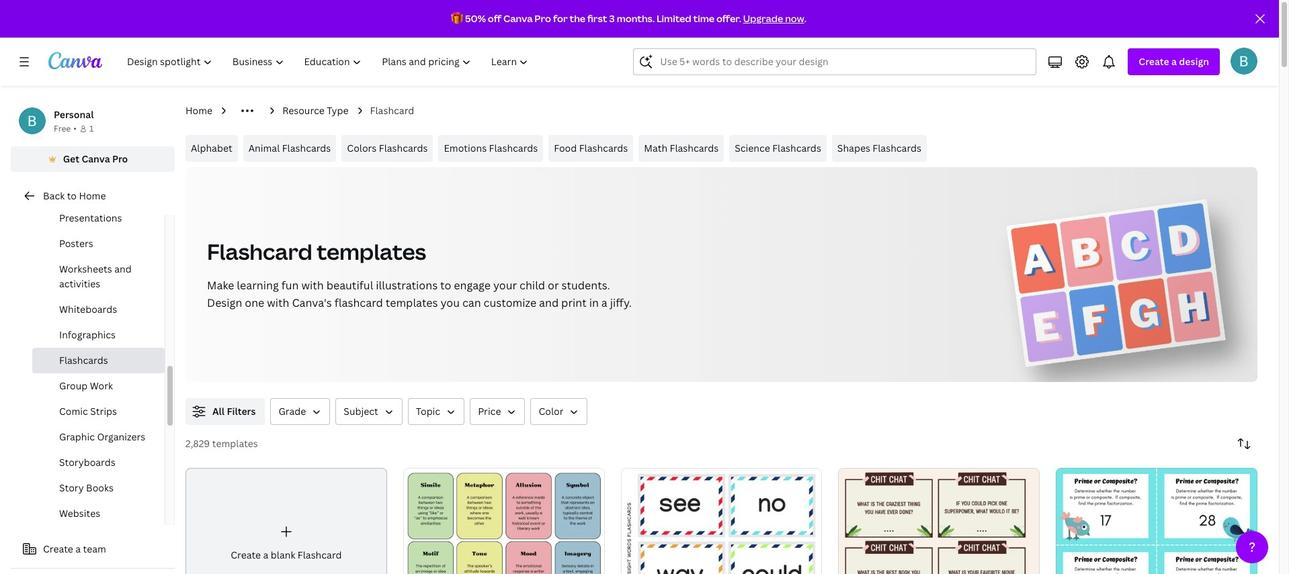 Task type: vqa. For each thing, say whether or not it's contained in the screenshot.
first
yes



Task type: describe. For each thing, give the bounding box(es) containing it.
posters link
[[32, 231, 165, 257]]

design
[[207, 296, 242, 311]]

.
[[804, 12, 807, 25]]

science flashcards
[[735, 142, 821, 155]]

filters
[[227, 405, 256, 418]]

color
[[539, 405, 564, 418]]

a for create a blank flashcard
[[263, 549, 268, 562]]

get
[[63, 153, 79, 165]]

math
[[644, 142, 668, 155]]

pro inside button
[[112, 153, 128, 165]]

3
[[609, 12, 615, 25]]

time
[[693, 12, 715, 25]]

🎁 50% off canva pro for the first 3 months. limited time offer. upgrade now .
[[451, 12, 807, 25]]

brad klo image
[[1231, 48, 1258, 75]]

back to home
[[43, 190, 106, 202]]

flashcards for emotions flashcards
[[489, 142, 538, 155]]

flashcards for colors flashcards
[[379, 142, 428, 155]]

science
[[735, 142, 770, 155]]

shapes flashcards link
[[832, 135, 927, 162]]

activities
[[59, 278, 100, 290]]

worksheets and activities
[[59, 263, 132, 290]]

upgrade
[[743, 12, 783, 25]]

flashcard for flashcard templates
[[207, 237, 312, 266]]

colors flashcards
[[347, 142, 428, 155]]

make
[[207, 278, 234, 293]]

price
[[478, 405, 501, 418]]

create a team
[[43, 543, 106, 556]]

flashcards for food flashcards
[[579, 142, 628, 155]]

offer.
[[717, 12, 741, 25]]

math flashcards link
[[639, 135, 724, 162]]

grade
[[279, 405, 306, 418]]

•
[[73, 123, 77, 134]]

first
[[588, 12, 607, 25]]

infographics
[[59, 329, 116, 342]]

colors flashcards link
[[342, 135, 433, 162]]

alphabet link
[[186, 135, 238, 162]]

0 vertical spatial pro
[[535, 12, 551, 25]]

group
[[59, 380, 88, 393]]

your
[[493, 278, 517, 293]]

create a team button
[[11, 536, 175, 563]]

subject
[[344, 405, 378, 418]]

0 vertical spatial home
[[186, 104, 213, 117]]

storyboards link
[[32, 450, 165, 476]]

customize
[[484, 296, 537, 311]]

emotions
[[444, 142, 487, 155]]

cream minimalist random question flash card image
[[839, 469, 1040, 575]]

create a design
[[1139, 55, 1209, 68]]

home link
[[186, 104, 213, 118]]

resource type
[[282, 104, 349, 117]]

students.
[[562, 278, 610, 293]]

50%
[[465, 12, 486, 25]]

2,829
[[186, 438, 210, 450]]

presentations link
[[32, 206, 165, 231]]

limited
[[657, 12, 692, 25]]

price button
[[470, 399, 525, 426]]

to inside make learning fun with beautiful illustrations to engage your child or students. design one with canva's flashcard templates you can customize and print in a jiffy.
[[440, 278, 451, 293]]

all filters
[[212, 405, 256, 418]]

food flashcards
[[554, 142, 628, 155]]

0 horizontal spatial with
[[267, 296, 289, 311]]

off
[[488, 12, 502, 25]]

emotions flashcards
[[444, 142, 538, 155]]

make learning fun with beautiful illustrations to engage your child or students. design one with canva's flashcard templates you can customize and print in a jiffy.
[[207, 278, 632, 311]]

websites link
[[32, 502, 165, 527]]

simple literary devices flashcards in colorful muted style image
[[403, 469, 605, 575]]

emotions flashcards link
[[439, 135, 543, 162]]

print
[[561, 296, 587, 311]]

flashcard for flashcard
[[370, 104, 414, 117]]

animal flashcards link
[[243, 135, 336, 162]]

Sort by button
[[1231, 431, 1258, 458]]

animal
[[249, 142, 280, 155]]

and inside make learning fun with beautiful illustrations to engage your child or students. design one with canva's flashcard templates you can customize and print in a jiffy.
[[539, 296, 559, 311]]

worksheets and activities link
[[32, 257, 165, 297]]

topic
[[416, 405, 440, 418]]

type
[[327, 104, 349, 117]]

create for create a team
[[43, 543, 73, 556]]

a inside make learning fun with beautiful illustrations to engage your child or students. design one with canva's flashcard templates you can customize and print in a jiffy.
[[602, 296, 608, 311]]

2 vertical spatial flashcard
[[298, 549, 342, 562]]

team
[[83, 543, 106, 556]]

2,829 templates
[[186, 438, 258, 450]]



Task type: locate. For each thing, give the bounding box(es) containing it.
group work link
[[32, 374, 165, 399]]

in
[[589, 296, 599, 311]]

science flashcards link
[[730, 135, 827, 162]]

beautiful
[[327, 278, 373, 293]]

2 vertical spatial templates
[[212, 438, 258, 450]]

templates down illustrations
[[386, 296, 438, 311]]

whiteboards
[[59, 303, 117, 316]]

flashcards for science flashcards
[[773, 142, 821, 155]]

0 horizontal spatial canva
[[82, 153, 110, 165]]

grade button
[[271, 399, 330, 426]]

1 vertical spatial with
[[267, 296, 289, 311]]

with
[[301, 278, 324, 293], [267, 296, 289, 311]]

0 horizontal spatial to
[[67, 190, 77, 202]]

1 vertical spatial templates
[[386, 296, 438, 311]]

1 vertical spatial home
[[79, 190, 106, 202]]

0 vertical spatial flashcard
[[370, 104, 414, 117]]

the
[[570, 12, 586, 25]]

flashcard right blank
[[298, 549, 342, 562]]

story books link
[[32, 476, 165, 502]]

a for create a team
[[75, 543, 81, 556]]

strips
[[90, 405, 117, 418]]

design
[[1179, 55, 1209, 68]]

1 horizontal spatial to
[[440, 278, 451, 293]]

create for create a design
[[1139, 55, 1170, 68]]

1
[[89, 123, 94, 134]]

🎁
[[451, 12, 463, 25]]

child
[[520, 278, 545, 293]]

canva right get
[[82, 153, 110, 165]]

1 vertical spatial pro
[[112, 153, 128, 165]]

None search field
[[634, 48, 1037, 75]]

0 horizontal spatial pro
[[112, 153, 128, 165]]

to right 'back'
[[67, 190, 77, 202]]

create a blank flashcard element
[[186, 469, 387, 575]]

create a blank flashcard link
[[186, 469, 387, 575]]

jiffy.
[[610, 296, 632, 311]]

canva right off
[[504, 12, 533, 25]]

books
[[86, 482, 114, 495]]

free •
[[54, 123, 77, 134]]

all
[[212, 405, 225, 418]]

1 horizontal spatial and
[[539, 296, 559, 311]]

flashcards for animal flashcards
[[282, 142, 331, 155]]

a left the team
[[75, 543, 81, 556]]

animal flashcards
[[249, 142, 331, 155]]

create left the team
[[43, 543, 73, 556]]

resource
[[282, 104, 325, 117]]

templates for flashcard templates
[[317, 237, 426, 266]]

whiteboards link
[[32, 297, 165, 323]]

0 horizontal spatial and
[[114, 263, 132, 276]]

0 vertical spatial canva
[[504, 12, 533, 25]]

free
[[54, 123, 71, 134]]

story
[[59, 482, 84, 495]]

flashcards right food
[[579, 142, 628, 155]]

learning
[[237, 278, 279, 293]]

0 vertical spatial templates
[[317, 237, 426, 266]]

1 horizontal spatial create
[[231, 549, 261, 562]]

flashcards right emotions
[[489, 142, 538, 155]]

now
[[785, 12, 804, 25]]

graphic organizers link
[[32, 425, 165, 450]]

a left design
[[1172, 55, 1177, 68]]

subject button
[[336, 399, 403, 426]]

prime or composite math flash cards image
[[1056, 468, 1258, 575]]

alphabet
[[191, 142, 232, 155]]

flashcard
[[335, 296, 383, 311]]

or
[[548, 278, 559, 293]]

get canva pro button
[[11, 147, 175, 172]]

flashcard up learning
[[207, 237, 312, 266]]

create a blank flashcard
[[231, 549, 342, 562]]

1 horizontal spatial home
[[186, 104, 213, 117]]

you
[[441, 296, 460, 311]]

comic strips link
[[32, 399, 165, 425]]

worksheets
[[59, 263, 112, 276]]

to
[[67, 190, 77, 202], [440, 278, 451, 293]]

1 vertical spatial canva
[[82, 153, 110, 165]]

upgrade now button
[[743, 12, 804, 25]]

to up you
[[440, 278, 451, 293]]

shapes flashcards
[[838, 142, 922, 155]]

with down fun
[[267, 296, 289, 311]]

templates for 2,829 templates
[[212, 438, 258, 450]]

pro left for
[[535, 12, 551, 25]]

back to home link
[[11, 183, 175, 210]]

templates down all filters
[[212, 438, 258, 450]]

math flashcards
[[644, 142, 719, 155]]

back
[[43, 190, 65, 202]]

0 vertical spatial to
[[67, 190, 77, 202]]

1 vertical spatial to
[[440, 278, 451, 293]]

a for create a design
[[1172, 55, 1177, 68]]

flashcards right math
[[670, 142, 719, 155]]

postcard sight words flashcards image
[[621, 469, 822, 575]]

flashcard
[[370, 104, 414, 117], [207, 237, 312, 266], [298, 549, 342, 562]]

create for create a blank flashcard
[[231, 549, 261, 562]]

a right "in"
[[602, 296, 608, 311]]

comic
[[59, 405, 88, 418]]

flashcards down "resource"
[[282, 142, 331, 155]]

1 vertical spatial flashcard
[[207, 237, 312, 266]]

with up canva's
[[301, 278, 324, 293]]

create a design button
[[1128, 48, 1220, 75]]

colors
[[347, 142, 377, 155]]

flashcards right science
[[773, 142, 821, 155]]

and down posters link
[[114, 263, 132, 276]]

0 vertical spatial and
[[114, 263, 132, 276]]

all filters button
[[186, 399, 265, 426]]

flashcards right colors
[[379, 142, 428, 155]]

and down or
[[539, 296, 559, 311]]

fun
[[281, 278, 299, 293]]

templates up beautiful at the left of page
[[317, 237, 426, 266]]

a inside button
[[75, 543, 81, 556]]

personal
[[54, 108, 94, 121]]

0 horizontal spatial create
[[43, 543, 73, 556]]

flashcards
[[282, 142, 331, 155], [379, 142, 428, 155], [489, 142, 538, 155], [579, 142, 628, 155], [670, 142, 719, 155], [773, 142, 821, 155], [873, 142, 922, 155], [59, 354, 108, 367]]

blank
[[271, 549, 295, 562]]

canva's
[[292, 296, 332, 311]]

1 horizontal spatial pro
[[535, 12, 551, 25]]

templates inside make learning fun with beautiful illustrations to engage your child or students. design one with canva's flashcard templates you can customize and print in a jiffy.
[[386, 296, 438, 311]]

top level navigation element
[[118, 48, 540, 75]]

presentations
[[59, 212, 122, 225]]

create left blank
[[231, 549, 261, 562]]

group work
[[59, 380, 113, 393]]

Search search field
[[660, 49, 1028, 75]]

create inside "dropdown button"
[[1139, 55, 1170, 68]]

months.
[[617, 12, 655, 25]]

create left design
[[1139, 55, 1170, 68]]

flashcards right shapes
[[873, 142, 922, 155]]

1 horizontal spatial with
[[301, 278, 324, 293]]

shapes
[[838, 142, 871, 155]]

flashcard templates
[[207, 237, 426, 266]]

topic button
[[408, 399, 465, 426]]

storyboards
[[59, 456, 115, 469]]

story books
[[59, 482, 114, 495]]

a inside "dropdown button"
[[1172, 55, 1177, 68]]

home up presentations at the top left
[[79, 190, 106, 202]]

home up alphabet
[[186, 104, 213, 117]]

work
[[90, 380, 113, 393]]

get canva pro
[[63, 153, 128, 165]]

a
[[1172, 55, 1177, 68], [602, 296, 608, 311], [75, 543, 81, 556], [263, 549, 268, 562]]

flashcard up colors flashcards
[[370, 104, 414, 117]]

posters
[[59, 237, 93, 250]]

can
[[462, 296, 481, 311]]

a left blank
[[263, 549, 268, 562]]

create
[[1139, 55, 1170, 68], [43, 543, 73, 556], [231, 549, 261, 562]]

comic strips
[[59, 405, 117, 418]]

flashcards up group work
[[59, 354, 108, 367]]

0 horizontal spatial home
[[79, 190, 106, 202]]

pro
[[535, 12, 551, 25], [112, 153, 128, 165]]

1 vertical spatial and
[[539, 296, 559, 311]]

1 horizontal spatial canva
[[504, 12, 533, 25]]

flashcard templates image
[[971, 167, 1258, 383], [1007, 199, 1226, 367]]

home
[[186, 104, 213, 117], [79, 190, 106, 202]]

and inside worksheets and activities
[[114, 263, 132, 276]]

2 horizontal spatial create
[[1139, 55, 1170, 68]]

flashcards for math flashcards
[[670, 142, 719, 155]]

create inside button
[[43, 543, 73, 556]]

pro up back to home link
[[112, 153, 128, 165]]

canva inside button
[[82, 153, 110, 165]]

flashcards for shapes flashcards
[[873, 142, 922, 155]]

0 vertical spatial with
[[301, 278, 324, 293]]



